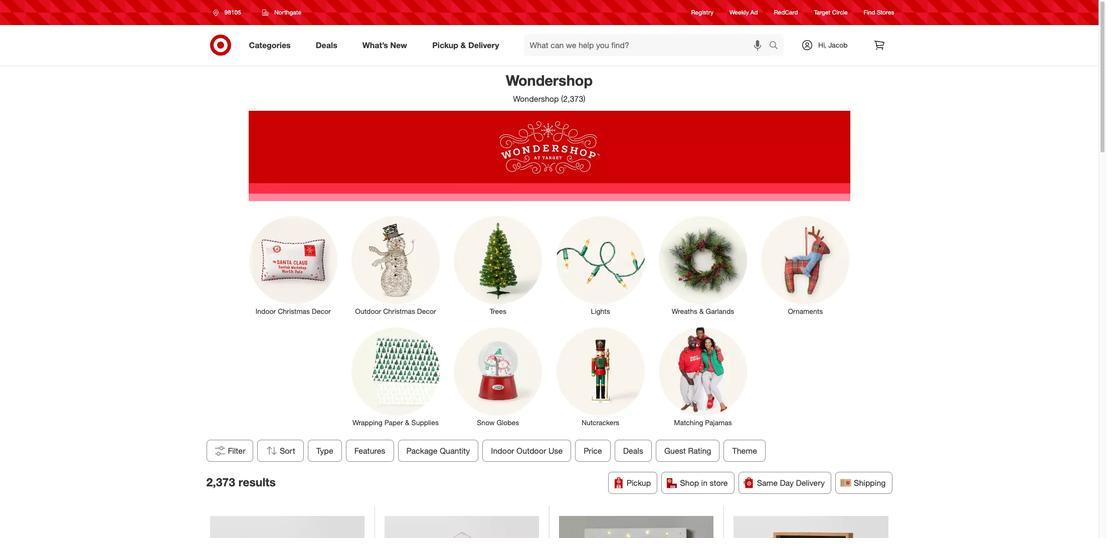 Task type: vqa. For each thing, say whether or not it's contained in the screenshot.
pickup corresponding to Pickup & Delivery
yes



Task type: locate. For each thing, give the bounding box(es) containing it.
1 horizontal spatial decor
[[417, 307, 436, 315]]

search
[[765, 41, 789, 51]]

0 vertical spatial &
[[461, 40, 466, 50]]

deals for deals button
[[623, 446, 643, 456]]

1 horizontal spatial &
[[461, 40, 466, 50]]

0 horizontal spatial christmas
[[278, 307, 310, 315]]

what's
[[362, 40, 388, 50]]

1 vertical spatial indoor
[[491, 446, 514, 456]]

deals left what's at the top of the page
[[316, 40, 337, 50]]

delivery inside same day delivery button
[[796, 478, 825, 488]]

2 christmas from the left
[[383, 307, 415, 315]]

18.78" battery operated lit 'sleeps 'til christmas' wood countdown sign cream - wondershop™ image
[[559, 516, 714, 538], [559, 516, 714, 538]]

redcard link
[[774, 8, 798, 17]]

redcard
[[774, 9, 798, 16]]

wondershop
[[506, 71, 593, 89], [513, 94, 559, 104]]

shipping button
[[836, 472, 892, 494]]

features button
[[346, 440, 394, 462]]

theme button
[[724, 440, 766, 462]]

0 vertical spatial deals
[[316, 40, 337, 50]]

outdoor inside button
[[516, 446, 546, 456]]

23.25" fabric 'merry christmas' hanging advent calendar white - wondershop™ image
[[385, 516, 539, 538], [385, 516, 539, 538]]

0 vertical spatial delivery
[[468, 40, 499, 50]]

pickup & delivery
[[432, 40, 499, 50]]

1 horizontal spatial deals
[[623, 446, 643, 456]]

indoor
[[256, 307, 276, 315], [491, 446, 514, 456]]

trees link
[[447, 214, 549, 316]]

2 vertical spatial &
[[405, 418, 410, 427]]

shop in store button
[[662, 472, 735, 494]]

pickup & delivery link
[[424, 34, 512, 56]]

1 horizontal spatial indoor
[[491, 446, 514, 456]]

find stores
[[864, 9, 894, 16]]

0 horizontal spatial decor
[[312, 307, 331, 315]]

0 horizontal spatial deals
[[316, 40, 337, 50]]

pickup right new
[[432, 40, 458, 50]]

0 vertical spatial indoor
[[256, 307, 276, 315]]

0 horizontal spatial indoor
[[256, 307, 276, 315]]

wreaths & garlands
[[672, 307, 734, 315]]

2 decor from the left
[[417, 307, 436, 315]]

guest
[[664, 446, 686, 456]]

garlands
[[706, 307, 734, 315]]

ornaments
[[788, 307, 823, 315]]

jacob
[[829, 41, 848, 49]]

shop
[[680, 478, 699, 488]]

pickup
[[432, 40, 458, 50], [627, 478, 651, 488]]

2 horizontal spatial &
[[700, 307, 704, 315]]

0 horizontal spatial outdoor
[[355, 307, 381, 315]]

13"x16.5" christmas countdown punch box red - wondershop™ image
[[210, 516, 365, 538], [210, 516, 365, 538]]

guest rating
[[664, 446, 711, 456]]

guest rating button
[[656, 440, 720, 462]]

14" wood 'nights 'til christmas' advent calendar with wreath counter black/white - wondershop™ image
[[734, 516, 889, 538], [734, 516, 889, 538]]

decor
[[312, 307, 331, 315], [417, 307, 436, 315]]

1 vertical spatial delivery
[[796, 478, 825, 488]]

1 vertical spatial pickup
[[627, 478, 651, 488]]

wondershop inside the wondershop wondershop (2,373)
[[513, 94, 559, 104]]

christmas
[[278, 307, 310, 315], [383, 307, 415, 315]]

indoor inside button
[[491, 446, 514, 456]]

trees
[[490, 307, 506, 315]]

lights link
[[549, 214, 652, 316]]

filter button
[[206, 440, 253, 462]]

categories
[[249, 40, 291, 50]]

type button
[[308, 440, 342, 462]]

1 vertical spatial outdoor
[[516, 446, 546, 456]]

wondershop up (2,373)
[[506, 71, 593, 89]]

package quantity button
[[398, 440, 478, 462]]

find
[[864, 9, 875, 16]]

price button
[[575, 440, 610, 462]]

christmas inside 'link'
[[278, 307, 310, 315]]

0 horizontal spatial pickup
[[432, 40, 458, 50]]

delivery inside the pickup & delivery link
[[468, 40, 499, 50]]

nutcrackers link
[[549, 326, 652, 428]]

1 decor from the left
[[312, 307, 331, 315]]

1 vertical spatial wondershop
[[513, 94, 559, 104]]

pickup inside button
[[627, 478, 651, 488]]

decor for indoor christmas decor
[[312, 307, 331, 315]]

matching pajamas
[[674, 418, 732, 427]]

wrapping paper & supplies
[[353, 418, 439, 427]]

pickup down deals button
[[627, 478, 651, 488]]

lights
[[591, 307, 610, 315]]

(2,373)
[[561, 94, 586, 104]]

1 horizontal spatial outdoor
[[516, 446, 546, 456]]

1 christmas from the left
[[278, 307, 310, 315]]

1 vertical spatial &
[[700, 307, 704, 315]]

delivery
[[468, 40, 499, 50], [796, 478, 825, 488]]

pickup for pickup & delivery
[[432, 40, 458, 50]]

hi, jacob
[[818, 41, 848, 49]]

outdoor
[[355, 307, 381, 315], [516, 446, 546, 456]]

0 horizontal spatial &
[[405, 418, 410, 427]]

decor inside 'link'
[[312, 307, 331, 315]]

find stores link
[[864, 8, 894, 17]]

deals
[[316, 40, 337, 50], [623, 446, 643, 456]]

1 horizontal spatial christmas
[[383, 307, 415, 315]]

northgate button
[[256, 4, 308, 22]]

&
[[461, 40, 466, 50], [700, 307, 704, 315], [405, 418, 410, 427]]

rating
[[688, 446, 711, 456]]

What can we help you find? suggestions appear below search field
[[524, 34, 772, 56]]

weekly
[[730, 9, 749, 16]]

1 horizontal spatial pickup
[[627, 478, 651, 488]]

0 vertical spatial pickup
[[432, 40, 458, 50]]

target
[[814, 9, 831, 16]]

price
[[584, 446, 602, 456]]

deals for deals link at the left of the page
[[316, 40, 337, 50]]

1 vertical spatial deals
[[623, 446, 643, 456]]

weekly ad link
[[730, 8, 758, 17]]

1 horizontal spatial delivery
[[796, 478, 825, 488]]

deals inside button
[[623, 446, 643, 456]]

& for pickup
[[461, 40, 466, 50]]

indoor inside 'link'
[[256, 307, 276, 315]]

what's new
[[362, 40, 407, 50]]

0 horizontal spatial delivery
[[468, 40, 499, 50]]

target circle link
[[814, 8, 848, 17]]

deals up the pickup button
[[623, 446, 643, 456]]

wondershop left (2,373)
[[513, 94, 559, 104]]

ad
[[751, 9, 758, 16]]



Task type: describe. For each thing, give the bounding box(es) containing it.
filter
[[228, 446, 246, 456]]

delivery for same day delivery
[[796, 478, 825, 488]]

indoor outdoor use button
[[482, 440, 571, 462]]

wrapping paper & supplies link
[[344, 326, 447, 428]]

pajamas
[[705, 418, 732, 427]]

globes
[[497, 418, 519, 427]]

search button
[[765, 34, 789, 58]]

wreaths
[[672, 307, 698, 315]]

deals link
[[307, 34, 350, 56]]

0 vertical spatial outdoor
[[355, 307, 381, 315]]

northgate
[[274, 9, 301, 16]]

0 vertical spatial wondershop
[[506, 71, 593, 89]]

wrapping
[[353, 418, 383, 427]]

outdoor christmas decor
[[355, 307, 436, 315]]

quantity
[[440, 446, 470, 456]]

christmas for outdoor
[[383, 307, 415, 315]]

wondershop wondershop (2,373)
[[506, 71, 593, 104]]

same
[[757, 478, 778, 488]]

outdoor christmas decor link
[[344, 214, 447, 316]]

target circle
[[814, 9, 848, 16]]

use
[[548, 446, 563, 456]]

shop in store
[[680, 478, 728, 488]]

indoor for indoor christmas decor
[[256, 307, 276, 315]]

delivery for pickup & delivery
[[468, 40, 499, 50]]

98105
[[224, 9, 241, 16]]

supplies
[[412, 418, 439, 427]]

shipping
[[854, 478, 886, 488]]

indoor christmas decor link
[[242, 214, 344, 316]]

in
[[701, 478, 708, 488]]

snow globes
[[477, 418, 519, 427]]

type
[[316, 446, 333, 456]]

circle
[[832, 9, 848, 16]]

features
[[354, 446, 385, 456]]

weekly ad
[[730, 9, 758, 16]]

store
[[710, 478, 728, 488]]

decor for outdoor christmas decor
[[417, 307, 436, 315]]

christmas for indoor
[[278, 307, 310, 315]]

2,373 results
[[206, 475, 276, 489]]

package
[[406, 446, 437, 456]]

sort
[[280, 446, 295, 456]]

indoor outdoor use
[[491, 446, 563, 456]]

theme
[[732, 446, 757, 456]]

paper
[[385, 418, 403, 427]]

what's new link
[[354, 34, 420, 56]]

wondershop at target image
[[248, 111, 850, 201]]

hi,
[[818, 41, 827, 49]]

day
[[780, 478, 794, 488]]

matching
[[674, 418, 703, 427]]

categories link
[[240, 34, 303, 56]]

deals button
[[615, 440, 652, 462]]

sort button
[[257, 440, 304, 462]]

indoor christmas decor
[[256, 307, 331, 315]]

pickup button
[[608, 472, 658, 494]]

matching pajamas link
[[652, 326, 754, 428]]

package quantity
[[406, 446, 470, 456]]

2,373
[[206, 475, 235, 489]]

snow
[[477, 418, 495, 427]]

indoor for indoor outdoor use
[[491, 446, 514, 456]]

same day delivery
[[757, 478, 825, 488]]

stores
[[877, 9, 894, 16]]

ornaments link
[[754, 214, 857, 316]]

registry
[[691, 9, 714, 16]]

pickup for pickup
[[627, 478, 651, 488]]

new
[[390, 40, 407, 50]]

wreaths & garlands link
[[652, 214, 754, 316]]

98105 button
[[206, 4, 252, 22]]

snow globes link
[[447, 326, 549, 428]]

registry link
[[691, 8, 714, 17]]

& for wreaths
[[700, 307, 704, 315]]

nutcrackers
[[582, 418, 620, 427]]

results
[[238, 475, 276, 489]]

same day delivery button
[[739, 472, 832, 494]]



